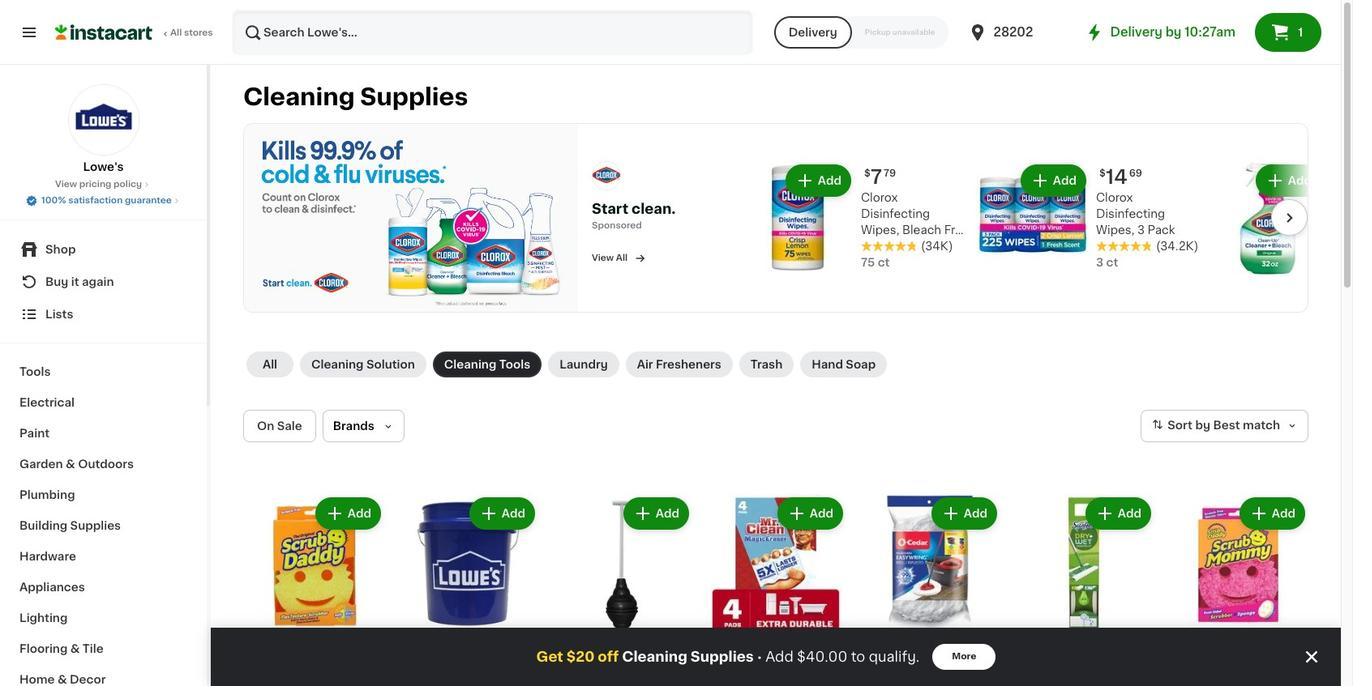 Task type: vqa. For each thing, say whether or not it's contained in the screenshot.
diet within WHY IS DIET COKE SO REFRESHING AND ADDICTING?! I PREFER THE BOTTLE TO THE CAN BUT WILL TAKE WHATEVER I CAN GET MY HANDS ON! IT ALSO GIVES ME A GOOD CAFFEINE BOOST WHEN I NEED ONE, WILL DRINK THESE FOREVER!
no



Task type: locate. For each thing, give the bounding box(es) containing it.
1 vertical spatial supplies
[[70, 521, 121, 532]]

59
[[893, 649, 906, 659]]

by for sort
[[1196, 420, 1211, 431]]

clorox
[[861, 192, 898, 203], [1096, 192, 1133, 203]]

1 vertical spatial &
[[70, 644, 80, 655]]

ct right the '75'
[[878, 257, 890, 268]]

all stores
[[170, 28, 213, 37]]

clorox inside clorox disinfecting wipes, 3 pack
[[1096, 192, 1133, 203]]

1 clorox from the left
[[861, 192, 898, 203]]

tools left laundry
[[499, 359, 531, 370]]

$ inside $ 16 99
[[555, 649, 561, 659]]

start clean. spo nsored
[[592, 203, 676, 230]]

1 vertical spatial by
[[1196, 420, 1211, 431]]

garden & outdoors link
[[10, 449, 197, 480]]

$ up o
[[863, 649, 869, 659]]

air fresheners link
[[626, 352, 733, 378]]

all left stores
[[170, 28, 182, 37]]

supplies inside get $20 off cleaning supplies • add $40.00 to qualify.
[[691, 651, 754, 664]]

cleaning tools
[[444, 359, 531, 370]]

10
[[869, 649, 891, 667]]

add link
[[1212, 161, 1354, 275]]

0 vertical spatial view
[[55, 180, 77, 189]]

$ for 6
[[709, 649, 715, 659]]

building supplies
[[19, 521, 121, 532]]

add button
[[787, 166, 850, 195], [1022, 166, 1085, 195], [1258, 166, 1320, 195], [317, 499, 380, 529], [471, 499, 534, 529], [625, 499, 688, 529], [779, 499, 842, 529], [933, 499, 996, 529], [1087, 499, 1150, 529], [1241, 499, 1304, 529]]

flooring
[[19, 644, 68, 655]]

2 disinfecting from the left
[[1096, 208, 1165, 220]]

1 horizontal spatial clorox
[[1096, 192, 1133, 203]]

tools up electrical
[[19, 367, 51, 378]]

& left tile in the bottom left of the page
[[70, 644, 80, 655]]

product group containing 6
[[706, 494, 847, 687]]

service type group
[[774, 16, 948, 49]]

0 vertical spatial by
[[1166, 26, 1182, 38]]

2 ct from the left
[[1107, 257, 1119, 268]]

hardware link
[[10, 542, 197, 573]]

cleaning for cleaning supplies
[[243, 85, 355, 109]]

$ inside $ 14 69
[[1100, 169, 1106, 178]]

1 horizontal spatial view
[[592, 254, 614, 263]]

75
[[861, 257, 875, 268]]

delivery for delivery by 10:27am
[[1111, 26, 1163, 38]]

trash link
[[739, 352, 794, 378]]

mop
[[910, 673, 936, 684]]

None search field
[[232, 10, 753, 55]]

$5.29 element
[[397, 642, 538, 670]]

cleaning solution link
[[300, 352, 426, 378]]

100% satisfaction guarantee button
[[25, 191, 182, 208]]

$ inside $ 7 79
[[865, 169, 871, 178]]

0 horizontal spatial disinfecting
[[861, 208, 930, 220]]

3 left pack
[[1138, 225, 1145, 236]]

best
[[1214, 420, 1240, 431]]

it
[[71, 277, 79, 288]]

& inside "link"
[[70, 644, 80, 655]]

by for delivery
[[1166, 26, 1182, 38]]

lighting link
[[10, 603, 197, 634]]

more button
[[933, 645, 996, 671]]

$ left $20
[[555, 649, 561, 659]]

view
[[55, 180, 77, 189], [592, 254, 614, 263]]

hand
[[812, 359, 843, 370]]

$4.29 element
[[1168, 642, 1309, 670]]

product group containing 16
[[551, 494, 693, 687]]

1 horizontal spatial all
[[263, 359, 277, 370]]

99
[[584, 649, 598, 659]]

off
[[598, 651, 619, 664]]

0 horizontal spatial supplies
[[70, 521, 121, 532]]

disinfecting inside clorox disinfecting wipes, bleach free cleaning wipes, crisp lemon
[[861, 208, 930, 220]]

100% satisfaction guarantee
[[41, 196, 172, 205]]

0 horizontal spatial all
[[170, 28, 182, 37]]

0 horizontal spatial 3
[[1096, 257, 1104, 268]]

clorox image
[[592, 161, 621, 190]]

more
[[952, 653, 977, 662]]

1 ct from the left
[[878, 257, 890, 268]]

$ 6 89
[[709, 649, 743, 667]]

3 down clorox disinfecting wipes, 3 pack
[[1096, 257, 1104, 268]]

supplies for cleaning supplies
[[360, 85, 468, 109]]

delivery inside button
[[789, 27, 838, 38]]

0 vertical spatial 3
[[1138, 225, 1145, 236]]

cleaning inside 'cleaning tools' link
[[444, 359, 497, 370]]

laundry
[[560, 359, 608, 370]]

free
[[945, 225, 970, 236]]

7
[[871, 168, 882, 186]]

wipes, down bleach
[[915, 241, 953, 252]]

brands button
[[323, 410, 405, 443]]

air fresheners
[[637, 359, 722, 370]]

view for view pricing policy
[[55, 180, 77, 189]]

pricing
[[79, 180, 111, 189]]

clorox down 14
[[1096, 192, 1133, 203]]

& right garden
[[66, 459, 75, 470]]

2 horizontal spatial all
[[616, 254, 628, 263]]

clorox down $ 7 79
[[861, 192, 898, 203]]

0 horizontal spatial wipes,
[[861, 225, 900, 236]]

nsored
[[610, 221, 642, 230]]

by
[[1166, 26, 1182, 38], [1196, 420, 1211, 431]]

1 horizontal spatial ct
[[1107, 257, 1119, 268]]

1 vertical spatial 3
[[1096, 257, 1104, 268]]

by left "10:27am"
[[1166, 26, 1182, 38]]

all for all
[[263, 359, 277, 370]]

sort by
[[1168, 420, 1211, 431]]

0 vertical spatial &
[[66, 459, 75, 470]]

79
[[884, 169, 896, 178]]

★★★★★
[[861, 241, 918, 252], [861, 241, 918, 252], [1096, 241, 1153, 252], [1096, 241, 1153, 252]]

by inside field
[[1196, 420, 1211, 431]]

0 horizontal spatial view
[[55, 180, 77, 189]]

flooring & tile link
[[10, 634, 197, 665]]

disinfecting up pack
[[1096, 208, 1165, 220]]

solution
[[366, 359, 415, 370]]

$40.00
[[797, 651, 848, 664]]

all link
[[247, 352, 294, 378]]

all up on
[[263, 359, 277, 370]]

product group
[[243, 494, 384, 687], [397, 494, 538, 687], [551, 494, 693, 687], [706, 494, 847, 687], [860, 494, 1001, 687], [1014, 494, 1155, 687], [1168, 494, 1309, 687]]

& right home
[[58, 675, 67, 686]]

1 horizontal spatial delivery
[[1111, 26, 1163, 38]]

ct down clorox disinfecting wipes, 3 pack
[[1107, 257, 1119, 268]]

2 clorox from the left
[[1096, 192, 1133, 203]]

policy
[[114, 180, 142, 189]]

trash
[[751, 359, 783, 370]]

view inside cleaning supplies main content
[[592, 254, 614, 263]]

fresheners
[[656, 359, 722, 370]]

$ left 89
[[709, 649, 715, 659]]

brands
[[333, 421, 375, 432]]

cleaning for cleaning tools
[[444, 359, 497, 370]]

all for all stores
[[170, 28, 182, 37]]

air
[[637, 359, 653, 370]]

view up 100%
[[55, 180, 77, 189]]

clorox inside clorox disinfecting wipes, bleach free cleaning wipes, crisp lemon
[[861, 192, 898, 203]]

2 horizontal spatial wipes,
[[1096, 225, 1135, 236]]

1 horizontal spatial by
[[1196, 420, 1211, 431]]

korky beehive max
[[551, 673, 660, 687]]

$ inside $ 6 89
[[709, 649, 715, 659]]

1
[[1299, 27, 1304, 38]]

disinfecting inside clorox disinfecting wipes, 3 pack
[[1096, 208, 1165, 220]]

1 horizontal spatial 3
[[1138, 225, 1145, 236]]

1 vertical spatial view
[[592, 254, 614, 263]]

4 product group from the left
[[706, 494, 847, 687]]

1 horizontal spatial supplies
[[360, 85, 468, 109]]

Search field
[[234, 11, 752, 54]]

$
[[865, 169, 871, 178], [1100, 169, 1106, 178], [555, 649, 561, 659], [709, 649, 715, 659], [863, 649, 869, 659]]

75 ct
[[861, 257, 890, 268]]

0 vertical spatial all
[[170, 28, 182, 37]]

supplies
[[360, 85, 468, 109], [70, 521, 121, 532], [691, 651, 754, 664]]

1 horizontal spatial disinfecting
[[1096, 208, 1165, 220]]

0 horizontal spatial clorox
[[861, 192, 898, 203]]

0 vertical spatial supplies
[[360, 85, 468, 109]]

1 disinfecting from the left
[[861, 208, 930, 220]]

0 horizontal spatial ct
[[878, 257, 890, 268]]

by right the 'sort'
[[1196, 420, 1211, 431]]

cleaning for cleaning solution
[[311, 359, 364, 370]]

2 vertical spatial supplies
[[691, 651, 754, 664]]

view down spo
[[592, 254, 614, 263]]

electrical link
[[10, 388, 197, 418]]

wipes, up 3 ct
[[1096, 225, 1135, 236]]

disinfecting up bleach
[[861, 208, 930, 220]]

max
[[636, 673, 660, 684]]

building supplies link
[[10, 511, 197, 542]]

$ left 79
[[865, 169, 871, 178]]

$ for 7
[[865, 169, 871, 178]]

5 product group from the left
[[860, 494, 1001, 687]]

disinfecting for 7
[[861, 208, 930, 220]]

$ inside the $ 10 59
[[863, 649, 869, 659]]

satisfaction
[[68, 196, 123, 205]]

10:27am
[[1185, 26, 1236, 38]]

2 vertical spatial all
[[263, 359, 277, 370]]

qualify.
[[869, 651, 920, 664]]

stores
[[184, 28, 213, 37]]

2 vertical spatial &
[[58, 675, 67, 686]]

$ left 69
[[1100, 169, 1106, 178]]

cleaning inside get $20 off cleaning supplies • add $40.00 to qualify.
[[622, 651, 688, 664]]

wipes, up crisp
[[861, 225, 900, 236]]

tools
[[499, 359, 531, 370], [19, 367, 51, 378]]

lemon
[[894, 257, 934, 268]]

home
[[19, 675, 55, 686]]

cleaning inside "cleaning solution" 'link'
[[311, 359, 364, 370]]

$ for 14
[[1100, 169, 1106, 178]]

$ 16 99
[[555, 649, 598, 667]]

plumbing
[[19, 490, 75, 501]]

best match
[[1214, 420, 1281, 431]]

ct for 7
[[878, 257, 890, 268]]

lighting
[[19, 613, 68, 624]]

2 horizontal spatial supplies
[[691, 651, 754, 664]]

0 horizontal spatial by
[[1166, 26, 1182, 38]]

0 horizontal spatial delivery
[[789, 27, 838, 38]]

1 horizontal spatial tools
[[499, 359, 531, 370]]

all down nsored
[[616, 254, 628, 263]]

match
[[1243, 420, 1281, 431]]

3 product group from the left
[[551, 494, 693, 687]]

wipes, inside clorox disinfecting wipes, 3 pack
[[1096, 225, 1135, 236]]

sort
[[1168, 420, 1193, 431]]



Task type: describe. For each thing, give the bounding box(es) containing it.
hand soap link
[[801, 352, 887, 378]]

paint link
[[10, 418, 197, 449]]

instacart logo image
[[55, 23, 152, 42]]

again
[[82, 277, 114, 288]]

28202
[[994, 26, 1034, 38]]

& for home
[[58, 675, 67, 686]]

korky
[[551, 673, 584, 684]]

disinfecting for 14
[[1096, 208, 1165, 220]]

•
[[757, 651, 762, 664]]

soap
[[846, 359, 876, 370]]

plumbing link
[[10, 480, 197, 511]]

ct for 14
[[1107, 257, 1119, 268]]

89
[[730, 649, 743, 659]]

home & decor link
[[10, 665, 197, 687]]

flooring & tile
[[19, 644, 104, 655]]

beehive
[[587, 673, 633, 684]]

3 inside clorox disinfecting wipes, 3 pack
[[1138, 225, 1145, 236]]

wipes, for 14
[[1096, 225, 1135, 236]]

get
[[537, 651, 563, 664]]

delivery for delivery
[[789, 27, 838, 38]]

refill,
[[939, 673, 970, 684]]

crisp
[[861, 257, 891, 268]]

on sale button
[[243, 410, 316, 443]]

pack
[[1148, 225, 1176, 236]]

shop link
[[10, 234, 197, 266]]

buy
[[45, 277, 68, 288]]

Best match Sort by field
[[1141, 410, 1309, 443]]

start
[[592, 203, 629, 216]]

0 horizontal spatial tools
[[19, 367, 51, 378]]

to
[[851, 651, 866, 664]]

on
[[257, 421, 274, 432]]

6 product group from the left
[[1014, 494, 1155, 687]]

1 product group from the left
[[243, 494, 384, 687]]

lists
[[45, 309, 73, 320]]

o cedar mop refill,
[[860, 673, 970, 687]]

appliances link
[[10, 573, 197, 603]]

1 vertical spatial all
[[616, 254, 628, 263]]

tools link
[[10, 357, 197, 388]]

cleaning inside clorox disinfecting wipes, bleach free cleaning wipes, crisp lemon
[[861, 241, 912, 252]]

1 button
[[1255, 13, 1322, 52]]

electrical
[[19, 397, 75, 409]]

sale
[[277, 421, 302, 432]]

lists link
[[10, 298, 197, 331]]

appliances
[[19, 582, 85, 594]]

28202 button
[[968, 10, 1065, 55]]

$ 10 59
[[863, 649, 906, 667]]

home & decor
[[19, 675, 106, 686]]

$ 14 69
[[1100, 168, 1143, 186]]

(34.2k)
[[1156, 241, 1199, 252]]

clean.
[[632, 203, 676, 216]]

wipes, for 7
[[861, 225, 900, 236]]

16
[[561, 649, 583, 667]]

spo
[[592, 221, 610, 230]]

treatment tracker modal dialog
[[211, 629, 1341, 687]]

100%
[[41, 196, 66, 205]]

kills 99.9% of cold & flu viruses. image
[[244, 124, 578, 312]]

paint
[[19, 428, 50, 440]]

decor
[[70, 675, 106, 686]]

shop
[[45, 244, 76, 255]]

69
[[1130, 169, 1143, 178]]

building
[[19, 521, 67, 532]]

product group containing 10
[[860, 494, 1001, 687]]

cleaning supplies
[[243, 85, 468, 109]]

7 product group from the left
[[1168, 494, 1309, 687]]

garden
[[19, 459, 63, 470]]

$ for 10
[[863, 649, 869, 659]]

add inside get $20 off cleaning supplies • add $40.00 to qualify.
[[766, 651, 794, 664]]

delivery by 10:27am
[[1111, 26, 1236, 38]]

lowe's logo image
[[68, 84, 139, 156]]

cleaning tools link
[[433, 352, 542, 378]]

lowe's link
[[68, 84, 139, 175]]

tile
[[83, 644, 104, 655]]

clorox disinfecting wipes, 3 pack
[[1096, 192, 1176, 236]]

6
[[715, 649, 728, 667]]

laundry link
[[548, 352, 619, 378]]

view for view all
[[592, 254, 614, 263]]

clorox for 14
[[1096, 192, 1133, 203]]

delivery button
[[774, 16, 852, 49]]

outdoors
[[78, 459, 134, 470]]

all stores link
[[55, 10, 214, 55]]

& for flooring
[[70, 644, 80, 655]]

2 product group from the left
[[397, 494, 538, 687]]

3 ct
[[1096, 257, 1119, 268]]

1 horizontal spatial wipes,
[[915, 241, 953, 252]]

hand soap
[[812, 359, 876, 370]]

lowe's
[[83, 161, 124, 173]]

$ for 16
[[555, 649, 561, 659]]

clorox disinfecting wipes, bleach free cleaning wipes, crisp lemon
[[861, 192, 970, 268]]

& for garden
[[66, 459, 75, 470]]

o
[[860, 673, 869, 684]]

buy it again link
[[10, 266, 197, 298]]

$20
[[567, 651, 595, 664]]

clorox for 7
[[861, 192, 898, 203]]

supplies for building supplies
[[70, 521, 121, 532]]

view pricing policy
[[55, 180, 142, 189]]

tools inside cleaning supplies main content
[[499, 359, 531, 370]]

cleaning supplies main content
[[211, 65, 1354, 687]]

14
[[1106, 168, 1128, 186]]



